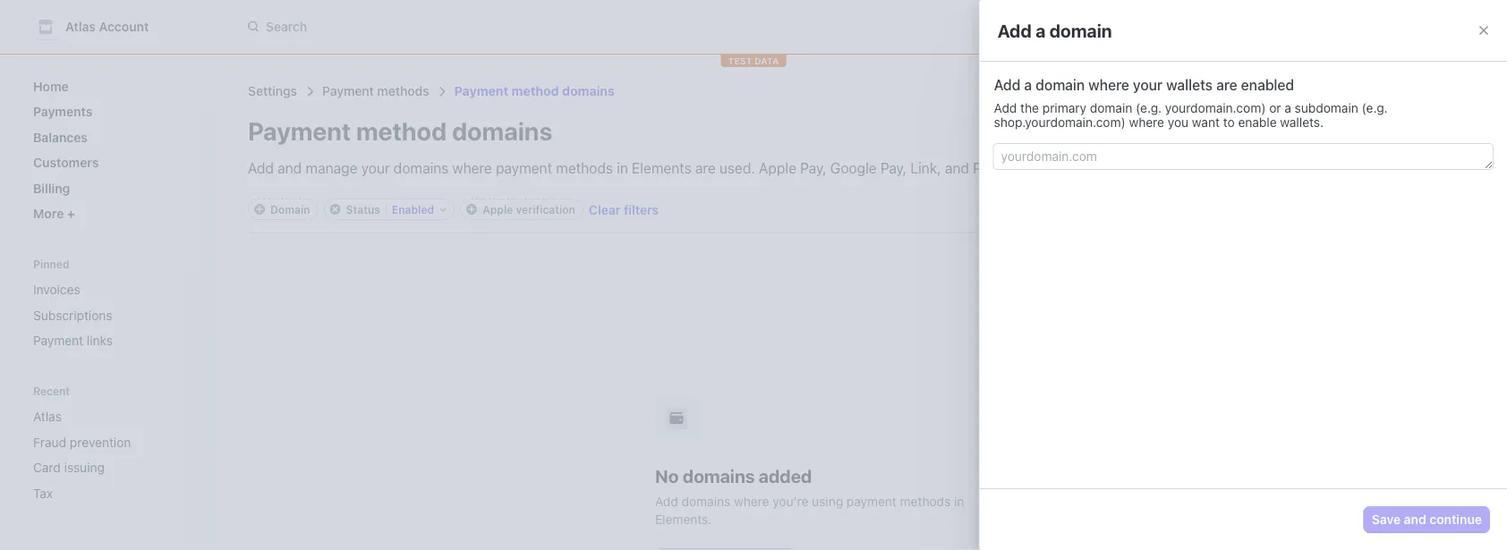 Task type: locate. For each thing, give the bounding box(es) containing it.
1 vertical spatial atlas
[[33, 409, 62, 424]]

atlas inside button
[[65, 19, 96, 34]]

pay, left 'link,'
[[880, 160, 907, 177]]

and right save
[[1404, 512, 1426, 527]]

1 horizontal spatial methods
[[556, 160, 613, 177]]

0 vertical spatial atlas
[[65, 19, 96, 34]]

recent navigation links element
[[15, 384, 212, 508]]

1 horizontal spatial in
[[954, 494, 964, 509]]

manage
[[306, 160, 357, 177]]

payment method domains down search search box
[[454, 84, 615, 98]]

1 vertical spatial methods
[[556, 160, 613, 177]]

are up 'yourdomain.com)'
[[1216, 76, 1238, 93]]

more button
[[26, 199, 198, 228]]

the
[[1020, 100, 1039, 115]]

0 horizontal spatial a
[[1024, 76, 1032, 93]]

to right want at top right
[[1223, 115, 1235, 130]]

edit status image
[[440, 206, 447, 213]]

method down payment methods link
[[356, 116, 447, 145]]

1 horizontal spatial are
[[1216, 76, 1238, 93]]

0 horizontal spatial your
[[361, 160, 390, 177]]

paypal
[[973, 160, 1016, 177]]

1 horizontal spatial (e.g.
[[1362, 100, 1388, 115]]

atlas left account
[[65, 19, 96, 34]]

1 vertical spatial apple
[[483, 203, 513, 216]]

payment
[[496, 160, 552, 177], [847, 494, 897, 509]]

0 horizontal spatial and
[[278, 160, 302, 177]]

where
[[1088, 76, 1129, 93], [1129, 115, 1164, 130], [452, 160, 492, 177], [734, 494, 769, 509]]

billing
[[33, 181, 70, 196]]

are left used.
[[695, 160, 716, 177]]

domain
[[1050, 20, 1112, 41], [1036, 76, 1085, 93], [1090, 100, 1132, 115]]

links
[[87, 333, 113, 348]]

1 vertical spatial method
[[356, 116, 447, 145]]

0 vertical spatial apple
[[759, 160, 796, 177]]

payment method domains
[[454, 84, 615, 98], [248, 116, 552, 145]]

add
[[998, 20, 1032, 41], [994, 76, 1021, 93], [994, 100, 1017, 115], [248, 160, 274, 177], [655, 494, 678, 509]]

save and continue button
[[1365, 507, 1489, 533]]

to
[[1223, 115, 1235, 130], [1128, 160, 1141, 177]]

are
[[1216, 76, 1238, 93], [695, 160, 716, 177]]

tax
[[33, 486, 53, 501]]

1 horizontal spatial atlas
[[65, 19, 96, 34]]

0 vertical spatial domain
[[1050, 20, 1112, 41]]

0 horizontal spatial methods
[[377, 84, 429, 98]]

1 horizontal spatial method
[[512, 84, 559, 98]]

home link
[[26, 72, 198, 101]]

method
[[512, 84, 559, 98], [356, 116, 447, 145]]

payment right using
[[847, 494, 897, 509]]

your left wallets at right top
[[1133, 76, 1163, 93]]

2 vertical spatial methods
[[900, 494, 951, 509]]

tax link
[[26, 479, 173, 508]]

wallets
[[1166, 76, 1213, 93]]

payment inside payment links link
[[33, 333, 83, 348]]

apple verification
[[483, 203, 575, 216]]

where up add apple verification icon
[[452, 160, 492, 177]]

0 horizontal spatial are
[[695, 160, 716, 177]]

(e.g. left you
[[1136, 100, 1162, 115]]

0 vertical spatial methods
[[377, 84, 429, 98]]

and inside the save and continue button
[[1404, 512, 1426, 527]]

test
[[728, 55, 752, 66]]

0 horizontal spatial (e.g.
[[1136, 100, 1162, 115]]

0 vertical spatial in
[[617, 160, 628, 177]]

apple right used.
[[759, 160, 796, 177]]

atlas inside recent element
[[33, 409, 62, 424]]

method down search search box
[[512, 84, 559, 98]]

settings
[[248, 84, 297, 98]]

2 vertical spatial domain
[[1090, 100, 1132, 115]]

and right 'link,'
[[945, 160, 969, 177]]

add for add a domain where your wallets are enabled add the primary domain (e.g. yourdomain.com) or a subdomain (e.g. shop.yourdomain.com) where you want to enable wallets.
[[994, 76, 1021, 93]]

apple inside clear filters toolbar
[[483, 203, 513, 216]]

to left "be"
[[1128, 160, 1141, 177]]

your up status
[[361, 160, 390, 177]]

pinned
[[33, 258, 69, 271]]

subscriptions link
[[26, 301, 198, 330]]

1 vertical spatial payment
[[847, 494, 897, 509]]

developers
[[1089, 19, 1156, 34]]

pay,
[[800, 160, 827, 177], [880, 160, 907, 177]]

atlas for atlas account
[[65, 19, 96, 34]]

apple
[[759, 160, 796, 177], [483, 203, 513, 216]]

atlas up "fraud"
[[33, 409, 62, 424]]

card issuing link
[[26, 453, 173, 482]]

your
[[1133, 76, 1163, 93], [361, 160, 390, 177]]

add a domain
[[998, 20, 1112, 41]]

no domains added add domains where you're using payment methods in elements.
[[655, 466, 964, 527]]

a
[[1036, 20, 1046, 41], [1024, 76, 1032, 93], [1285, 100, 1291, 115]]

atlas account button
[[33, 14, 167, 39]]

(e.g. right subdomain
[[1362, 100, 1388, 115]]

1 vertical spatial a
[[1024, 76, 1032, 93]]

payment up apple verification
[[496, 160, 552, 177]]

1 vertical spatial domain
[[1036, 76, 1085, 93]]

atlas link
[[26, 402, 173, 431]]

add apple verification image
[[466, 204, 477, 215]]

fraud
[[33, 435, 66, 450]]

1 horizontal spatial your
[[1133, 76, 1163, 93]]

1 horizontal spatial pay,
[[880, 160, 907, 177]]

2 horizontal spatial methods
[[900, 494, 951, 509]]

1 vertical spatial in
[[954, 494, 964, 509]]

0 vertical spatial to
[[1223, 115, 1235, 130]]

1 horizontal spatial a
[[1036, 20, 1046, 41]]

0 horizontal spatial to
[[1128, 160, 1141, 177]]

enabled
[[1241, 76, 1294, 93]]

in
[[617, 160, 628, 177], [954, 494, 964, 509]]

core navigation links element
[[26, 72, 198, 228]]

2 vertical spatial a
[[1285, 100, 1291, 115]]

add and manage your domains where payment methods in elements are used. apple pay, google pay, link, and paypal require domains to be added. view docs
[[248, 160, 1283, 177]]

(e.g.
[[1136, 100, 1162, 115], [1362, 100, 1388, 115]]

0 vertical spatial a
[[1036, 20, 1046, 41]]

0 horizontal spatial pay,
[[800, 160, 827, 177]]

shop.yourdomain.com)
[[994, 115, 1126, 130]]

methods
[[377, 84, 429, 98], [556, 160, 613, 177], [900, 494, 951, 509]]

and up the domain
[[278, 160, 302, 177]]

0 vertical spatial are
[[1216, 76, 1238, 93]]

apple right add apple verification icon
[[483, 203, 513, 216]]

atlas
[[65, 19, 96, 34], [33, 409, 62, 424]]

require
[[1019, 160, 1065, 177]]

2 horizontal spatial and
[[1404, 512, 1426, 527]]

0 horizontal spatial apple
[[483, 203, 513, 216]]

1 horizontal spatial payment
[[847, 494, 897, 509]]

account
[[99, 19, 149, 34]]

elements
[[632, 160, 692, 177]]

payment method domains down payment methods
[[248, 116, 552, 145]]

where left you're
[[734, 494, 769, 509]]

pay, left google
[[800, 160, 827, 177]]

payment
[[322, 84, 374, 98], [454, 84, 508, 98], [248, 116, 351, 145], [33, 333, 83, 348]]

save
[[1372, 512, 1401, 527]]

text-area text field
[[994, 144, 1493, 169]]

payment inside no domains added add domains where you're using payment methods in elements.
[[847, 494, 897, 509]]

payment down settings
[[248, 116, 351, 145]]

methods inside no domains added add domains where you're using payment methods in elements.
[[900, 494, 951, 509]]

prevention
[[70, 435, 131, 450]]

where left you
[[1129, 115, 1164, 130]]

1 vertical spatial are
[[695, 160, 716, 177]]

1 horizontal spatial to
[[1223, 115, 1235, 130]]

billing link
[[26, 174, 198, 203]]

save and continue
[[1372, 512, 1482, 527]]

and
[[278, 160, 302, 177], [945, 160, 969, 177], [1404, 512, 1426, 527]]

2 pay, from the left
[[880, 160, 907, 177]]

domains
[[562, 84, 615, 98], [452, 116, 552, 145], [394, 160, 449, 177], [1069, 160, 1124, 177], [683, 466, 755, 487], [682, 494, 731, 509]]

0 horizontal spatial payment
[[496, 160, 552, 177]]

0 vertical spatial payment method domains
[[454, 84, 615, 98]]

0 vertical spatial your
[[1133, 76, 1163, 93]]

0 horizontal spatial atlas
[[33, 409, 62, 424]]

add domain image
[[254, 204, 265, 215]]

payment down subscriptions
[[33, 333, 83, 348]]

add for add a domain
[[998, 20, 1032, 41]]



Task type: vqa. For each thing, say whether or not it's contained in the screenshot.
'impacts'
no



Task type: describe. For each thing, give the bounding box(es) containing it.
domain for add a domain where your wallets are enabled add the primary domain (e.g. yourdomain.com) or a subdomain (e.g. shop.yourdomain.com) where you want to enable wallets.
[[1036, 76, 1085, 93]]

1 pay, from the left
[[800, 160, 827, 177]]

continue
[[1430, 512, 1482, 527]]

atlas for atlas
[[33, 409, 62, 424]]

payment methods
[[322, 84, 429, 98]]

payment right settings link
[[322, 84, 374, 98]]

enable
[[1238, 115, 1277, 130]]

where inside no domains added add domains where you're using payment methods in elements.
[[734, 494, 769, 509]]

view
[[1213, 160, 1246, 177]]

link,
[[911, 160, 941, 177]]

pinned element
[[26, 275, 198, 355]]

1 vertical spatial payment method domains
[[248, 116, 552, 145]]

remove status image
[[330, 204, 341, 215]]

customers link
[[26, 148, 198, 177]]

payment links
[[33, 333, 113, 348]]

you
[[1168, 115, 1189, 130]]

more
[[33, 206, 67, 221]]

subscriptions
[[33, 308, 112, 323]]

clear filters
[[589, 202, 659, 217]]

clear filters toolbar
[[248, 199, 659, 220]]

status
[[346, 203, 380, 216]]

pinned navigation links element
[[26, 257, 198, 355]]

where down developers link
[[1088, 76, 1129, 93]]

0 horizontal spatial method
[[356, 116, 447, 145]]

data
[[754, 55, 779, 66]]

added.
[[1164, 160, 1209, 177]]

add inside no domains added add domains where you're using payment methods in elements.
[[655, 494, 678, 509]]

balances
[[33, 130, 88, 145]]

home
[[33, 79, 69, 94]]

no
[[655, 466, 679, 487]]

and for save
[[1404, 512, 1426, 527]]

payments
[[33, 104, 93, 119]]

or
[[1269, 100, 1281, 115]]

view docs link
[[1213, 160, 1283, 177]]

developers link
[[1081, 13, 1163, 41]]

0 horizontal spatial in
[[617, 160, 628, 177]]

used.
[[719, 160, 755, 177]]

2 (e.g. from the left
[[1362, 100, 1388, 115]]

1 horizontal spatial and
[[945, 160, 969, 177]]

domain
[[270, 203, 310, 216]]

1 vertical spatial your
[[361, 160, 390, 177]]

wallets.
[[1280, 115, 1324, 130]]

card issuing
[[33, 460, 105, 475]]

1 horizontal spatial apple
[[759, 160, 796, 177]]

you're
[[773, 494, 809, 509]]

payment links link
[[26, 326, 198, 355]]

payment down search search box
[[454, 84, 508, 98]]

invoices link
[[26, 275, 198, 304]]

settings link
[[248, 84, 297, 98]]

payment methods link
[[322, 84, 429, 98]]

2 horizontal spatial a
[[1285, 100, 1291, 115]]

primary
[[1042, 100, 1087, 115]]

verification
[[516, 203, 575, 216]]

a for add a domain
[[1036, 20, 1046, 41]]

issuing
[[64, 460, 105, 475]]

card
[[33, 460, 61, 475]]

using
[[812, 494, 843, 509]]

filters
[[624, 202, 659, 217]]

to inside add a domain where your wallets are enabled add the primary domain (e.g. yourdomain.com) or a subdomain (e.g. shop.yourdomain.com) where you want to enable wallets.
[[1223, 115, 1235, 130]]

and for add
[[278, 160, 302, 177]]

in inside no domains added add domains where you're using payment methods in elements.
[[954, 494, 964, 509]]

Search search field
[[237, 11, 742, 43]]

test data
[[728, 55, 779, 66]]

invoices
[[33, 282, 80, 297]]

balances link
[[26, 123, 198, 152]]

customers
[[33, 155, 99, 170]]

a for add a domain where your wallets are enabled add the primary domain (e.g. yourdomain.com) or a subdomain (e.g. shop.yourdomain.com) where you want to enable wallets.
[[1024, 76, 1032, 93]]

1 vertical spatial to
[[1128, 160, 1141, 177]]

0 vertical spatial payment
[[496, 160, 552, 177]]

enabled
[[392, 203, 434, 216]]

domain for add a domain
[[1050, 20, 1112, 41]]

docs
[[1250, 160, 1283, 177]]

subdomain
[[1295, 100, 1358, 115]]

recent
[[33, 385, 70, 398]]

add for add and manage your domains where payment methods in elements are used. apple pay, google pay, link, and paypal require domains to be added. view docs
[[248, 160, 274, 177]]

google
[[830, 160, 877, 177]]

0 vertical spatial method
[[512, 84, 559, 98]]

are inside add a domain where your wallets are enabled add the primary domain (e.g. yourdomain.com) or a subdomain (e.g. shop.yourdomain.com) where you want to enable wallets.
[[1216, 76, 1238, 93]]

fraud prevention link
[[26, 428, 173, 457]]

elements.
[[655, 512, 712, 527]]

add a domain where your wallets are enabled add the primary domain (e.g. yourdomain.com) or a subdomain (e.g. shop.yourdomain.com) where you want to enable wallets.
[[994, 76, 1388, 130]]

payments link
[[26, 97, 198, 126]]

1 (e.g. from the left
[[1136, 100, 1162, 115]]

be
[[1144, 160, 1161, 177]]

fraud prevention
[[33, 435, 131, 450]]

added
[[759, 466, 812, 487]]

atlas account
[[65, 19, 149, 34]]

search
[[266, 19, 307, 34]]

your inside add a domain where your wallets are enabled add the primary domain (e.g. yourdomain.com) or a subdomain (e.g. shop.yourdomain.com) where you want to enable wallets.
[[1133, 76, 1163, 93]]

clear
[[589, 202, 621, 217]]

yourdomain.com)
[[1165, 100, 1266, 115]]

clear filters button
[[589, 202, 659, 217]]

want
[[1192, 115, 1220, 130]]

recent element
[[15, 402, 212, 508]]



